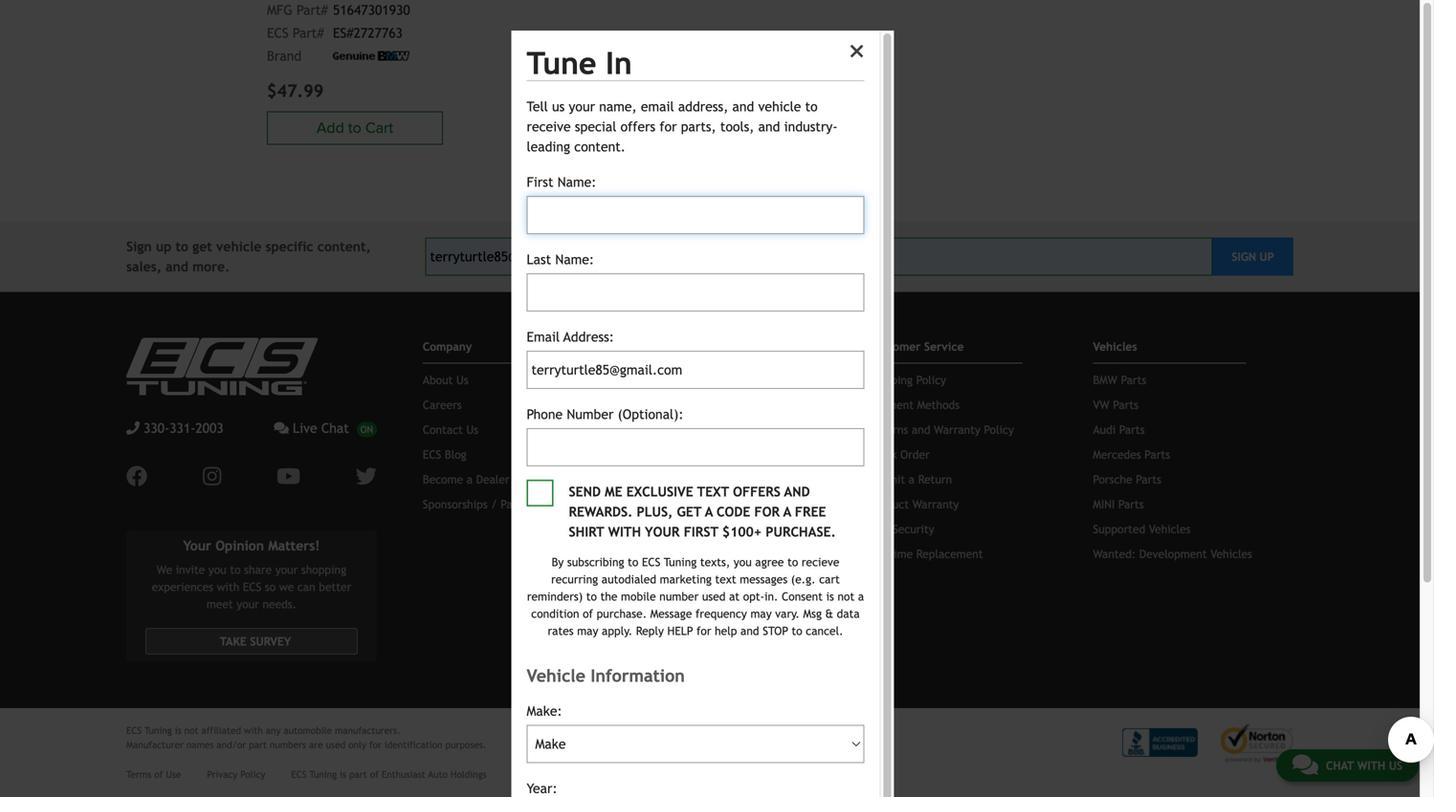 Task type: vqa. For each thing, say whether or not it's contained in the screenshot.
Product Warranty
yes



Task type: describe. For each thing, give the bounding box(es) containing it.
51647301930
[[333, 2, 410, 18]]

offers inside send me exclusive text offers and rewards. plus, get a code for a free shirt with your first $100+ purchase.
[[733, 485, 781, 500]]

vehicle
[[527, 666, 585, 687]]

your opinion matters!
[[183, 539, 320, 554]]

development
[[1139, 548, 1207, 561]]

ecs tuning is not affiliated with any automobile manufacturers. manufacturer names and/or part numbers are used only for identification purposes.
[[126, 726, 487, 751]]

the
[[600, 590, 618, 604]]

$47.99
[[267, 81, 324, 101]]

number
[[567, 407, 614, 422]]

your inside send me exclusive text offers and rewards. plus, get a code for a free shirt with your first $100+ purchase.
[[645, 525, 680, 540]]

order
[[901, 448, 930, 462]]

recurring
[[551, 573, 598, 587]]

chat with us link
[[1276, 750, 1419, 783]]

1 horizontal spatial account
[[731, 373, 772, 387]]

1 vertical spatial may
[[577, 625, 598, 638]]

1 horizontal spatial may
[[751, 608, 772, 621]]

my for my account
[[646, 340, 661, 353]]

partnerships
[[501, 498, 564, 511]]

track order
[[870, 448, 930, 462]]

customer
[[870, 340, 921, 353]]

by subscribing to ecs tuning texts, you agree to recieve recurring autodialed marketing text messages (e.g. cart reminders) to the mobile number used at opt-in. consent is not a condition of purchase. message frequency may vary. msg & data rates may apply. reply help for help and stop to cancel.
[[527, 556, 864, 638]]

you inside we invite you to share your shopping experiences with ecs so we can better meet your needs.
[[208, 564, 226, 577]]

recieve
[[802, 556, 840, 569]]

my wish lists link
[[646, 398, 714, 412]]

become a dealer
[[423, 473, 510, 486]]

cancel.
[[806, 625, 843, 638]]

is for ecs tuning is not affiliated with any automobile manufacturers. manufacturer names and/or part numbers are used only for identification purposes.
[[175, 726, 181, 737]]

shipping policy
[[870, 373, 946, 387]]

is inside by subscribing to ecs tuning texts, you agree to recieve recurring autodialed marketing text messages (e.g. cart reminders) to the mobile number used at opt-in. consent is not a condition of purchase. message frequency may vary. msg & data rates may apply. reply help for help and stop to cancel.
[[826, 590, 834, 604]]

ecs inside we invite you to share your shopping experiences with ecs so we can better meet your needs.
[[243, 581, 261, 594]]

message
[[650, 608, 692, 621]]

parts for vw parts
[[1113, 398, 1139, 412]]

enthusiast auto holdings link
[[382, 768, 487, 783]]

bmw parts link
[[1093, 373, 1147, 387]]

porsche
[[1093, 473, 1132, 486]]

enthusiast
[[382, 770, 426, 781]]

sign for sign up to get vehicle specific content, sales, and more.
[[126, 239, 152, 254]]

supported vehicles
[[1093, 523, 1191, 536]]

not inside by subscribing to ecs tuning texts, you agree to recieve recurring autodialed marketing text messages (e.g. cart reminders) to the mobile number used at opt-in. consent is not a condition of purchase. message frequency may vary. msg & data rates may apply. reply help for help and stop to cancel.
[[838, 590, 855, 604]]

contact us
[[423, 423, 478, 437]]

1 vertical spatial part#
[[293, 25, 324, 41]]

for inside send me exclusive text offers and rewards. plus, get a code for a free shirt with your first $100+ purchase.
[[754, 505, 780, 520]]

number
[[659, 590, 699, 604]]

create
[[693, 373, 727, 387]]

comments image
[[274, 422, 289, 435]]

use
[[166, 770, 181, 781]]

us
[[552, 99, 565, 114]]

used inside by subscribing to ecs tuning texts, you agree to recieve recurring autodialed marketing text messages (e.g. cart reminders) to the mobile number used at opt-in. consent is not a condition of purchase. message frequency may vary. msg & data rates may apply. reply help for help and stop to cancel.
[[702, 590, 726, 604]]

twitter logo image
[[356, 466, 377, 487]]

used inside ecs tuning is not affiliated with any automobile manufacturers. manufacturer names and/or part numbers are used only for identification purposes.
[[326, 740, 346, 751]]

0 vertical spatial account
[[664, 340, 707, 353]]

me
[[605, 485, 622, 500]]

privacy
[[207, 770, 237, 781]]

plus,
[[637, 505, 673, 520]]

security
[[893, 523, 934, 536]]

email address:
[[527, 330, 614, 345]]

sign in / create account link
[[646, 373, 772, 387]]

are
[[309, 740, 323, 751]]

email
[[641, 99, 674, 114]]

1 vertical spatial part
[[349, 770, 367, 781]]

numbers
[[270, 740, 306, 751]]

purchase. inside by subscribing to ecs tuning texts, you agree to recieve recurring autodialed marketing text messages (e.g. cart reminders) to the mobile number used at opt-in. consent is not a condition of purchase. message frequency may vary. msg & data rates may apply. reply help for help and stop to cancel.
[[597, 608, 647, 621]]

shipping
[[870, 373, 913, 387]]

vw parts
[[1093, 398, 1139, 412]]

vehicle information
[[527, 666, 685, 687]]

in.
[[765, 590, 778, 604]]

address:
[[563, 330, 614, 345]]

at
[[729, 590, 740, 604]]

first
[[684, 525, 718, 540]]

lifetime replacement
[[870, 548, 983, 561]]

up for sign up
[[1260, 250, 1274, 263]]

industry-
[[784, 119, 838, 134]]

0 vertical spatial warranty
[[934, 423, 981, 437]]

and inside the sign up to get vehicle specific content, sales, and more.
[[166, 259, 188, 274]]

msg
[[803, 608, 822, 621]]

policy for shipping policy
[[916, 373, 946, 387]]

consent
[[782, 590, 823, 604]]

(optional):
[[618, 407, 684, 422]]

up for sign up to get vehicle specific content, sales, and more.
[[156, 239, 172, 254]]

get inside send me exclusive text offers and rewards. plus, get a code for a free shirt with your first $100+ purchase.
[[677, 505, 702, 520]]

to inside the sign up to get vehicle specific content, sales, and more.
[[176, 239, 188, 254]]

ecs left blog
[[423, 448, 441, 462]]

Send me exclusive text offers and rewards. Plus, get a code for a free shirt with your first $100+ purchase. checkbox
[[527, 480, 553, 507]]

terms of use
[[126, 770, 181, 781]]

is for ecs tuning is part of enthusiast auto holdings
[[340, 770, 346, 781]]

receive
[[527, 119, 571, 134]]

last
[[527, 252, 551, 267]]

1 vertical spatial vehicles
[[1149, 523, 1191, 536]]

product warranty link
[[870, 498, 959, 511]]

and inside send me exclusive text offers and rewards. plus, get a code for a free shirt with your first $100+ purchase.
[[784, 485, 810, 500]]

1 vertical spatial cart
[[664, 423, 685, 437]]

text inside send me exclusive text offers and rewards. plus, get a code for a free shirt with your first $100+ purchase.
[[697, 485, 729, 500]]

chat inside chat with us link
[[1326, 760, 1354, 773]]

a up first
[[705, 505, 713, 520]]

get inside the sign up to get vehicle specific content, sales, and more.
[[192, 239, 212, 254]]

condition
[[531, 608, 579, 621]]

better
[[319, 581, 351, 594]]

rewards.
[[569, 505, 633, 520]]

2 vertical spatial us
[[1389, 760, 1403, 773]]

and up tools,
[[732, 99, 754, 114]]

330-331-2003
[[144, 421, 224, 436]]

and/or
[[217, 740, 246, 751]]

texts,
[[700, 556, 730, 569]]

site
[[870, 523, 889, 536]]

survey
[[250, 635, 291, 649]]

(e.g.
[[791, 573, 816, 587]]

for inside the tell us your name, email address, and vehicle to receive special offers for parts, tools, and industry- leading content.
[[660, 119, 677, 134]]

payment methods
[[870, 398, 960, 412]]

send me exclusive text offers and rewards. plus, get a code for a free shirt with your first $100+ purchase.
[[569, 485, 836, 540]]

1 vertical spatial policy
[[984, 423, 1014, 437]]

terms
[[126, 770, 151, 781]]

my for my cart
[[646, 423, 660, 437]]

ecs inside mfg part# 51647301930 ecs part# es#2727763 brand
[[267, 25, 289, 41]]

tune in document
[[511, 31, 894, 798]]

0 horizontal spatial of
[[154, 770, 163, 781]]

with inside chat with us link
[[1357, 760, 1386, 773]]

terms of use link
[[126, 768, 181, 783]]

text inside by subscribing to ecs tuning texts, you agree to recieve recurring autodialed marketing text messages (e.g. cart reminders) to the mobile number used at opt-in. consent is not a condition of purchase. message frequency may vary. msg & data rates may apply. reply help for help and stop to cancel.
[[715, 573, 736, 587]]

identification
[[385, 740, 442, 751]]

a inside by subscribing to ecs tuning texts, you agree to recieve recurring autodialed marketing text messages (e.g. cart reminders) to the mobile number used at opt-in. consent is not a condition of purchase. message frequency may vary. msg & data rates may apply. reply help for help and stop to cancel.
[[858, 590, 864, 604]]

in for tune
[[606, 45, 632, 81]]

genuine bmw image
[[333, 51, 410, 61]]

with inside ecs tuning is not affiliated with any automobile manufacturers. manufacturer names and/or part numbers are used only for identification purposes.
[[244, 726, 263, 737]]

returns and warranty policy
[[870, 423, 1014, 437]]

any
[[266, 726, 281, 737]]

parts for audi parts
[[1119, 423, 1145, 437]]

free
[[795, 505, 826, 520]]

sponsorships / partnerships
[[423, 498, 564, 511]]

tune in dialog
[[0, 0, 1434, 798]]

can
[[297, 581, 315, 594]]

apply.
[[602, 625, 633, 638]]

phone image
[[126, 422, 140, 435]]

of inside by subscribing to ecs tuning texts, you agree to recieve recurring autodialed marketing text messages (e.g. cart reminders) to the mobile number used at opt-in. consent is not a condition of purchase. message frequency may vary. msg & data rates may apply. reply help for help and stop to cancel.
[[583, 608, 593, 621]]

porsche parts link
[[1093, 473, 1161, 486]]

a left free
[[784, 505, 791, 520]]

name: for last name:
[[555, 252, 594, 267]]

2 vertical spatial vehicles
[[1211, 548, 1252, 561]]



Task type: locate. For each thing, give the bounding box(es) containing it.
warranty down return
[[913, 498, 959, 511]]

mfg
[[267, 2, 293, 18]]

of left use
[[154, 770, 163, 781]]

cart inside the add to cart button
[[365, 119, 393, 137]]

vehicle up industry-
[[758, 99, 801, 114]]

holdings
[[451, 770, 487, 781]]

0 vertical spatial purchase.
[[766, 525, 836, 540]]

0 horizontal spatial used
[[326, 740, 346, 751]]

part# right mfg
[[297, 2, 328, 18]]

0 horizontal spatial in
[[606, 45, 632, 81]]

&
[[825, 608, 833, 621]]

2 horizontal spatial policy
[[984, 423, 1014, 437]]

2 vertical spatial is
[[340, 770, 346, 781]]

mini parts
[[1093, 498, 1144, 511]]

None telephone field
[[527, 429, 864, 467]]

mfg part# 51647301930 ecs part# es#2727763 brand
[[267, 2, 410, 64]]

sponsorships / partnerships link
[[423, 498, 564, 511]]

4 my from the top
[[646, 473, 660, 486]]

ecs tuning image
[[126, 338, 318, 395]]

0 horizontal spatial may
[[577, 625, 598, 638]]

1 horizontal spatial of
[[370, 770, 379, 781]]

none telephone field inside tune in document
[[527, 429, 864, 467]]

tuning for ecs tuning is not affiliated with any automobile manufacturers. manufacturer names and/or part numbers are used only for identification purposes.
[[145, 726, 172, 737]]

sign inside the sign up to get vehicle specific content, sales, and more.
[[126, 239, 152, 254]]

1 vertical spatial is
[[175, 726, 181, 737]]

leading
[[527, 139, 570, 155]]

sign inside button
[[1232, 250, 1256, 263]]

warranty
[[934, 423, 981, 437], [913, 498, 959, 511]]

chat inside live chat link
[[321, 421, 349, 436]]

part down only
[[349, 770, 367, 781]]

for down email
[[660, 119, 677, 134]]

1 vertical spatial warranty
[[913, 498, 959, 511]]

parts for mini parts
[[1118, 498, 1144, 511]]

help
[[715, 625, 737, 638]]

text up code
[[697, 485, 729, 500]]

lifetime replacement link
[[870, 548, 983, 561]]

1 horizontal spatial you
[[734, 556, 752, 569]]

track
[[870, 448, 897, 462]]

0 horizontal spatial vehicle
[[216, 239, 261, 254]]

used up frequency
[[702, 590, 726, 604]]

cart down wish
[[664, 423, 685, 437]]

0 vertical spatial /
[[683, 373, 689, 387]]

1 horizontal spatial sign
[[646, 373, 667, 387]]

1 vertical spatial name:
[[555, 252, 594, 267]]

my
[[646, 340, 661, 353], [646, 398, 660, 412], [646, 423, 660, 437], [646, 473, 660, 486]]

0 vertical spatial is
[[826, 590, 834, 604]]

payment methods link
[[870, 398, 960, 412]]

ecs blog
[[423, 448, 467, 462]]

0 vertical spatial tuning
[[664, 556, 697, 569]]

mini parts link
[[1093, 498, 1144, 511]]

account right create
[[731, 373, 772, 387]]

used
[[702, 590, 726, 604], [326, 740, 346, 751]]

0 vertical spatial not
[[838, 590, 855, 604]]

warranty down methods
[[934, 423, 981, 437]]

dealer
[[476, 473, 510, 486]]

first name:
[[527, 175, 596, 190]]

shopping
[[301, 564, 346, 577]]

1 vertical spatial purchase.
[[597, 608, 647, 621]]

none text field inside tune in document
[[527, 274, 864, 312]]

tune
[[527, 45, 596, 81]]

instagram logo image
[[203, 466, 221, 487]]

messages
[[740, 573, 788, 587]]

/ down dealer
[[491, 498, 497, 511]]

0 vertical spatial name:
[[558, 175, 596, 190]]

1 horizontal spatial up
[[1260, 250, 1274, 263]]

parts for bmw parts
[[1121, 373, 1147, 387]]

cart
[[819, 573, 840, 587]]

ecs inside ecs tuning is not affiliated with any automobile manufacturers. manufacturer names and/or part numbers are used only for identification purposes.
[[126, 726, 142, 737]]

manufacturers.
[[335, 726, 401, 737]]

reminders)
[[527, 590, 583, 604]]

sign up
[[1232, 250, 1274, 263]]

payment
[[870, 398, 914, 412]]

1 vertical spatial get
[[677, 505, 702, 520]]

orders
[[664, 473, 697, 486]]

is down the manufacturers.
[[340, 770, 346, 781]]

0 horizontal spatial purchase.
[[597, 608, 647, 621]]

used right the are
[[326, 740, 346, 751]]

content,
[[317, 239, 371, 254]]

to inside button
[[348, 119, 361, 137]]

product warranty
[[870, 498, 959, 511]]

0 horizontal spatial cart
[[365, 119, 393, 137]]

to inside the tell us your name, email address, and vehicle to receive special offers for parts, tools, and industry- leading content.
[[805, 99, 818, 114]]

parts,
[[681, 119, 716, 134]]

a left return
[[909, 473, 915, 486]]

0 horizontal spatial chat
[[321, 421, 349, 436]]

up inside the sign up to get vehicle specific content, sales, and more.
[[156, 239, 172, 254]]

0 vertical spatial us
[[456, 373, 469, 387]]

0 vertical spatial in
[[606, 45, 632, 81]]

for up $100+
[[754, 505, 780, 520]]

take survey
[[220, 635, 291, 649]]

0 horizontal spatial part
[[249, 740, 267, 751]]

none email field inside tune in document
[[527, 351, 864, 389]]

cart right "add"
[[365, 119, 393, 137]]

2 horizontal spatial is
[[826, 590, 834, 604]]

1 vertical spatial account
[[731, 373, 772, 387]]

account up sign in / create account link
[[664, 340, 707, 353]]

1 horizontal spatial not
[[838, 590, 855, 604]]

reply
[[636, 625, 664, 638]]

1 horizontal spatial is
[[340, 770, 346, 781]]

of
[[583, 608, 593, 621], [154, 770, 163, 781], [370, 770, 379, 781]]

you inside by subscribing to ecs tuning texts, you agree to recieve recurring autodialed marketing text messages (e.g. cart reminders) to the mobile number used at opt-in. consent is not a condition of purchase. message frequency may vary. msg & data rates may apply. reply help for help and stop to cancel.
[[734, 556, 752, 569]]

None email field
[[527, 351, 864, 389]]

vehicles right development
[[1211, 548, 1252, 561]]

vehicle inside the sign up to get vehicle specific content, sales, and more.
[[216, 239, 261, 254]]

1 horizontal spatial tuning
[[309, 770, 337, 781]]

my up my wish lists
[[646, 340, 661, 353]]

your inside the tell us your name, email address, and vehicle to receive special offers for parts, tools, and industry- leading content.
[[569, 99, 595, 114]]

0 horizontal spatial is
[[175, 726, 181, 737]]

in inside document
[[606, 45, 632, 81]]

policy for privacy policy
[[240, 770, 265, 781]]

and
[[732, 99, 754, 114], [758, 119, 780, 134], [166, 259, 188, 274], [912, 423, 931, 437], [784, 485, 810, 500], [741, 625, 759, 638]]

is inside ecs tuning is not affiliated with any automobile manufacturers. manufacturer names and/or part numbers are used only for identification purposes.
[[175, 726, 181, 737]]

up inside button
[[1260, 250, 1274, 263]]

purchase. up apply.
[[597, 608, 647, 621]]

2 vertical spatial policy
[[240, 770, 265, 781]]

with inside we invite you to share your shopping experiences with ecs so we can better meet your needs.
[[217, 581, 239, 594]]

in for sign
[[671, 373, 680, 387]]

us for about us
[[456, 373, 469, 387]]

1 vertical spatial chat
[[1326, 760, 1354, 773]]

my for my wish lists
[[646, 398, 660, 412]]

sign for sign in / create account
[[646, 373, 667, 387]]

brand
[[267, 48, 302, 64]]

1 horizontal spatial offers
[[733, 485, 781, 500]]

supported
[[1093, 523, 1146, 536]]

sales,
[[126, 259, 162, 274]]

take survey button
[[145, 629, 358, 655]]

1 vertical spatial tuning
[[145, 726, 172, 737]]

not up names at the left bottom of the page
[[184, 726, 199, 737]]

ecs inside by subscribing to ecs tuning texts, you agree to recieve recurring autodialed marketing text messages (e.g. cart reminders) to the mobile number used at opt-in. consent is not a condition of purchase. message frequency may vary. msg & data rates may apply. reply help for help and stop to cancel.
[[642, 556, 661, 569]]

vehicles up bmw parts
[[1093, 340, 1137, 353]]

tuning inside ecs tuning is not affiliated with any automobile manufacturers. manufacturer names and/or part numbers are used only for identification purposes.
[[145, 726, 172, 737]]

tuning inside by subscribing to ecs tuning texts, you agree to recieve recurring autodialed marketing text messages (e.g. cart reminders) to the mobile number used at opt-in. consent is not a condition of purchase. message frequency may vary. msg & data rates may apply. reply help for help and stop to cancel.
[[664, 556, 697, 569]]

None text field
[[527, 196, 864, 234]]

0 vertical spatial text
[[697, 485, 729, 500]]

and up free
[[784, 485, 810, 500]]

purchase. down free
[[766, 525, 836, 540]]

0 horizontal spatial up
[[156, 239, 172, 254]]

returns
[[870, 423, 908, 437]]

2 my from the top
[[646, 398, 660, 412]]

0 vertical spatial used
[[702, 590, 726, 604]]

2 horizontal spatial sign
[[1232, 250, 1256, 263]]

0 vertical spatial may
[[751, 608, 772, 621]]

mercedes parts
[[1093, 448, 1170, 462]]

help
[[667, 625, 693, 638]]

0 vertical spatial part#
[[297, 2, 328, 18]]

live
[[293, 421, 317, 436]]

1 horizontal spatial used
[[702, 590, 726, 604]]

parts up mercedes parts
[[1119, 423, 1145, 437]]

0 vertical spatial get
[[192, 239, 212, 254]]

parts down mercedes parts link
[[1136, 473, 1161, 486]]

name: right the first
[[558, 175, 596, 190]]

None text field
[[527, 274, 864, 312]]

audi parts
[[1093, 423, 1145, 437]]

parts right the vw on the right
[[1113, 398, 1139, 412]]

vehicle inside the tell us your name, email address, and vehicle to receive special offers for parts, tools, and industry- leading content.
[[758, 99, 801, 114]]

for left the help
[[696, 625, 711, 638]]

my wish lists
[[646, 398, 714, 412]]

/ left create
[[683, 373, 689, 387]]

ecs down numbers
[[291, 770, 307, 781]]

2 vertical spatial tuning
[[309, 770, 337, 781]]

not inside ecs tuning is not affiliated with any automobile manufacturers. manufacturer names and/or part numbers are used only for identification purposes.
[[184, 726, 199, 737]]

0 horizontal spatial sign
[[126, 239, 152, 254]]

0 horizontal spatial you
[[208, 564, 226, 577]]

0 vertical spatial vehicles
[[1093, 340, 1137, 353]]

my orders
[[646, 473, 697, 486]]

1 horizontal spatial /
[[683, 373, 689, 387]]

your right us
[[569, 99, 595, 114]]

is up the manufacturer
[[175, 726, 181, 737]]

become
[[423, 473, 463, 486]]

a up the data
[[858, 590, 864, 604]]

you left agree at the bottom right
[[734, 556, 752, 569]]

offers up code
[[733, 485, 781, 500]]

1 horizontal spatial get
[[677, 505, 702, 520]]

in up wish
[[671, 373, 680, 387]]

sponsorships
[[423, 498, 488, 511]]

mini
[[1093, 498, 1115, 511]]

your right meet
[[237, 598, 259, 611]]

1 horizontal spatial policy
[[916, 373, 946, 387]]

a left dealer
[[467, 473, 473, 486]]

your
[[183, 539, 211, 554]]

1 horizontal spatial in
[[671, 373, 680, 387]]

youtube logo image
[[277, 466, 300, 487]]

is down cart at the right bottom of page
[[826, 590, 834, 604]]

not
[[838, 590, 855, 604], [184, 726, 199, 737]]

330-
[[144, 421, 170, 436]]

lifetime
[[870, 548, 913, 561]]

your down plus,
[[645, 525, 680, 540]]

name: right last
[[555, 252, 594, 267]]

sign for sign up
[[1232, 250, 1256, 263]]

1 vertical spatial text
[[715, 573, 736, 587]]

with
[[608, 525, 641, 540], [217, 581, 239, 594], [244, 726, 263, 737], [1357, 760, 1386, 773]]

and right sales,
[[166, 259, 188, 274]]

ecs down mfg
[[267, 25, 289, 41]]

0 horizontal spatial not
[[184, 726, 199, 737]]

parts up porsche parts link
[[1145, 448, 1170, 462]]

ecs up autodialed
[[642, 556, 661, 569]]

my for my orders
[[646, 473, 660, 486]]

$100+
[[722, 525, 762, 540]]

parts for mercedes parts
[[1145, 448, 1170, 462]]

vehicle up more.
[[216, 239, 261, 254]]

purchase. inside send me exclusive text offers and rewards. plus, get a code for a free shirt with your first $100+ purchase.
[[766, 525, 836, 540]]

facebook logo image
[[126, 466, 147, 487]]

get up first
[[677, 505, 702, 520]]

1 vertical spatial offers
[[733, 485, 781, 500]]

wanted:
[[1093, 548, 1136, 561]]

0 horizontal spatial policy
[[240, 770, 265, 781]]

purchase.
[[766, 525, 836, 540], [597, 608, 647, 621]]

tuning for ecs tuning is part of enthusiast auto holdings
[[309, 770, 337, 781]]

of right condition
[[583, 608, 593, 621]]

and inside by subscribing to ecs tuning texts, you agree to recieve recurring autodialed marketing text messages (e.g. cart reminders) to the mobile number used at opt-in. consent is not a condition of purchase. message frequency may vary. msg & data rates may apply. reply help for help and stop to cancel.
[[741, 625, 759, 638]]

for inside by subscribing to ecs tuning texts, you agree to recieve recurring autodialed marketing text messages (e.g. cart reminders) to the mobile number used at opt-in. consent is not a condition of purchase. message frequency may vary. msg & data rates may apply. reply help for help and stop to cancel.
[[696, 625, 711, 638]]

1 vertical spatial vehicle
[[216, 239, 261, 254]]

of left enthusiast at bottom left
[[370, 770, 379, 781]]

0 vertical spatial offers
[[621, 119, 656, 134]]

with inside send me exclusive text offers and rewards. plus, get a code for a free shirt with your first $100+ purchase.
[[608, 525, 641, 540]]

for inside ecs tuning is not affiliated with any automobile manufacturers. manufacturer names and/or part numbers are used only for identification purposes.
[[369, 740, 382, 751]]

my down the (optional):
[[646, 423, 660, 437]]

0 horizontal spatial offers
[[621, 119, 656, 134]]

0 horizontal spatial /
[[491, 498, 497, 511]]

may down opt-
[[751, 608, 772, 621]]

my left wish
[[646, 398, 660, 412]]

by
[[552, 556, 564, 569]]

0 vertical spatial cart
[[365, 119, 393, 137]]

offers inside the tell us your name, email address, and vehicle to receive special offers for parts, tools, and industry- leading content.
[[621, 119, 656, 134]]

part inside ecs tuning is not affiliated with any automobile manufacturers. manufacturer names and/or part numbers are used only for identification purposes.
[[249, 740, 267, 751]]

1 horizontal spatial purchase.
[[766, 525, 836, 540]]

1 horizontal spatial cart
[[664, 423, 685, 437]]

customer service
[[870, 340, 964, 353]]

1 my from the top
[[646, 340, 661, 353]]

3 my from the top
[[646, 423, 660, 437]]

submit a return link
[[870, 473, 952, 486]]

part down any at the left bottom
[[249, 740, 267, 751]]

tools,
[[720, 119, 754, 134]]

1 vertical spatial not
[[184, 726, 199, 737]]

tuning up marketing
[[664, 556, 697, 569]]

2 horizontal spatial vehicles
[[1211, 548, 1252, 561]]

track order link
[[870, 448, 930, 462]]

chat with us
[[1326, 760, 1403, 773]]

meet
[[207, 598, 233, 611]]

ecs left the so
[[243, 581, 261, 594]]

1 horizontal spatial vehicles
[[1149, 523, 1191, 536]]

text up at
[[715, 573, 736, 587]]

1 vertical spatial used
[[326, 740, 346, 751]]

and right tools,
[[758, 119, 780, 134]]

special
[[575, 119, 617, 134]]

2 horizontal spatial tuning
[[664, 556, 697, 569]]

parts right bmw
[[1121, 373, 1147, 387]]

1 horizontal spatial part
[[349, 770, 367, 781]]

0 horizontal spatial vehicles
[[1093, 340, 1137, 353]]

automobile
[[284, 726, 332, 737]]

in up the name, at top
[[606, 45, 632, 81]]

sign in / create account
[[646, 373, 772, 387]]

vehicles
[[1093, 340, 1137, 353], [1149, 523, 1191, 536], [1211, 548, 1252, 561]]

your up "we"
[[275, 564, 298, 577]]

1 horizontal spatial vehicle
[[758, 99, 801, 114]]

part# up brand in the left of the page
[[293, 25, 324, 41]]

shipping policy link
[[870, 373, 946, 387]]

may right "rates"
[[577, 625, 598, 638]]

2 horizontal spatial of
[[583, 608, 593, 621]]

0 vertical spatial part
[[249, 740, 267, 751]]

data
[[837, 608, 860, 621]]

parts for porsche parts
[[1136, 473, 1161, 486]]

and up order
[[912, 423, 931, 437]]

0 horizontal spatial tuning
[[145, 726, 172, 737]]

and right the help
[[741, 625, 759, 638]]

my cart
[[646, 423, 685, 437]]

us for contact us
[[466, 423, 478, 437]]

name: for first name:
[[558, 175, 596, 190]]

frequency
[[696, 608, 747, 621]]

get up more.
[[192, 239, 212, 254]]

my account
[[646, 340, 707, 353]]

my left orders
[[646, 473, 660, 486]]

to inside we invite you to share your shopping experiences with ecs so we can better meet your needs.
[[230, 564, 241, 577]]

tuning up the manufacturer
[[145, 726, 172, 737]]

1 vertical spatial in
[[671, 373, 680, 387]]

parts down porsche parts link
[[1118, 498, 1144, 511]]

1 vertical spatial /
[[491, 498, 497, 511]]

offers down email
[[621, 119, 656, 134]]

0 vertical spatial policy
[[916, 373, 946, 387]]

not up the data
[[838, 590, 855, 604]]

code
[[717, 505, 750, 520]]

careers
[[423, 398, 462, 412]]

privacy policy
[[207, 770, 265, 781]]

1 horizontal spatial chat
[[1326, 760, 1354, 773]]

0 horizontal spatial get
[[192, 239, 212, 254]]

lists
[[691, 398, 714, 412]]

vehicles up wanted: development vehicles at the right of page
[[1149, 523, 1191, 536]]

0 vertical spatial chat
[[321, 421, 349, 436]]

return
[[918, 473, 952, 486]]

1 vertical spatial us
[[466, 423, 478, 437]]

0 vertical spatial vehicle
[[758, 99, 801, 114]]

make:
[[527, 704, 562, 719]]

ecs up the manufacturer
[[126, 726, 142, 737]]

tuning down the are
[[309, 770, 337, 781]]

for down the manufacturers.
[[369, 740, 382, 751]]

0 horizontal spatial account
[[664, 340, 707, 353]]

take survey link
[[145, 629, 358, 655]]

address,
[[678, 99, 728, 114]]

you right invite
[[208, 564, 226, 577]]

none text field inside tune in document
[[527, 196, 864, 234]]



